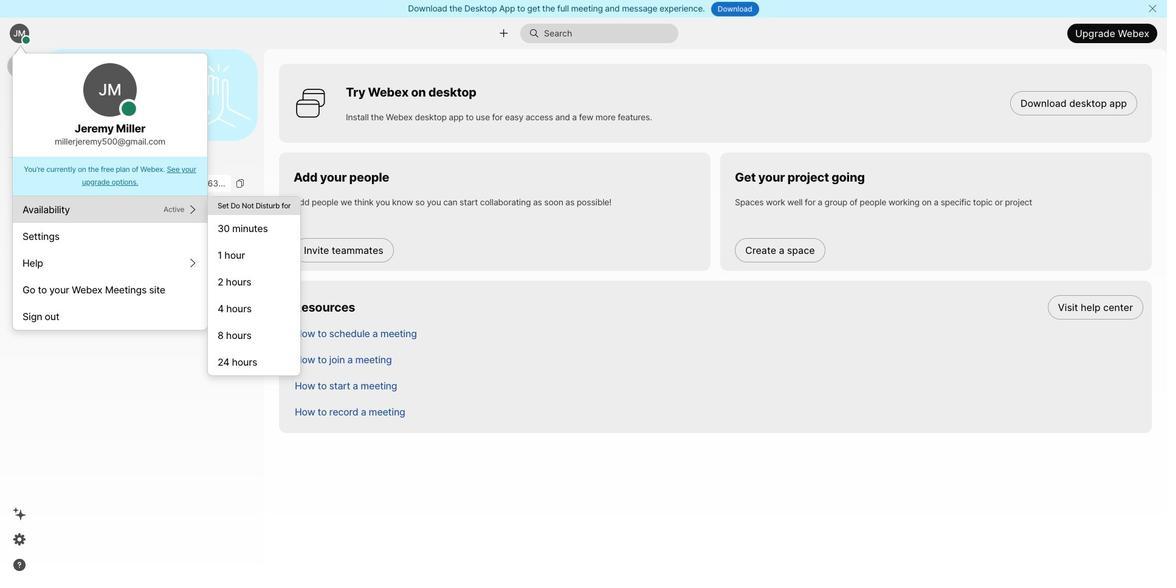 Task type: describe. For each thing, give the bounding box(es) containing it.
set status menu item
[[13, 196, 207, 223]]

set do not disturb for 30 minutes menu item
[[208, 215, 301, 242]]

help menu item
[[13, 250, 207, 277]]

set do not disturb for 8 hours menu item
[[208, 322, 301, 349]]

sign out menu item
[[13, 303, 207, 330]]

3 list item from the top
[[285, 346, 1152, 373]]

set do not disturb for 4 hours menu item
[[208, 295, 301, 322]]

cancel_16 image
[[1148, 4, 1157, 13]]

profile settings menu menu bar
[[13, 196, 301, 376]]

set do not disturb for 2 hours menu item
[[208, 269, 301, 295]]

webex tab list
[[7, 54, 32, 185]]

4 list item from the top
[[285, 373, 1152, 399]]

availability menu
[[208, 197, 301, 376]]

two hands high fiving image
[[182, 59, 255, 132]]

settings menu item
[[13, 223, 207, 250]]



Task type: locate. For each thing, give the bounding box(es) containing it.
arrow right_16 image
[[188, 258, 198, 268]]

5 list item from the top
[[285, 399, 1152, 425]]

1 list item from the top
[[285, 294, 1152, 320]]

None text field
[[49, 175, 231, 192]]

navigation
[[0, 49, 39, 588]]

set do not disturb for 24 hours menu item
[[208, 349, 301, 376]]

set do not disturb for 1 hour menu item
[[208, 242, 301, 269]]

go to your webex meetings site menu item
[[13, 277, 207, 303]]

2 list item from the top
[[285, 320, 1152, 346]]

arrow right_16 image
[[188, 205, 198, 215]]

list item
[[285, 294, 1152, 320], [285, 320, 1152, 346], [285, 346, 1152, 373], [285, 373, 1152, 399], [285, 399, 1152, 425]]

menu item
[[208, 197, 301, 215]]



